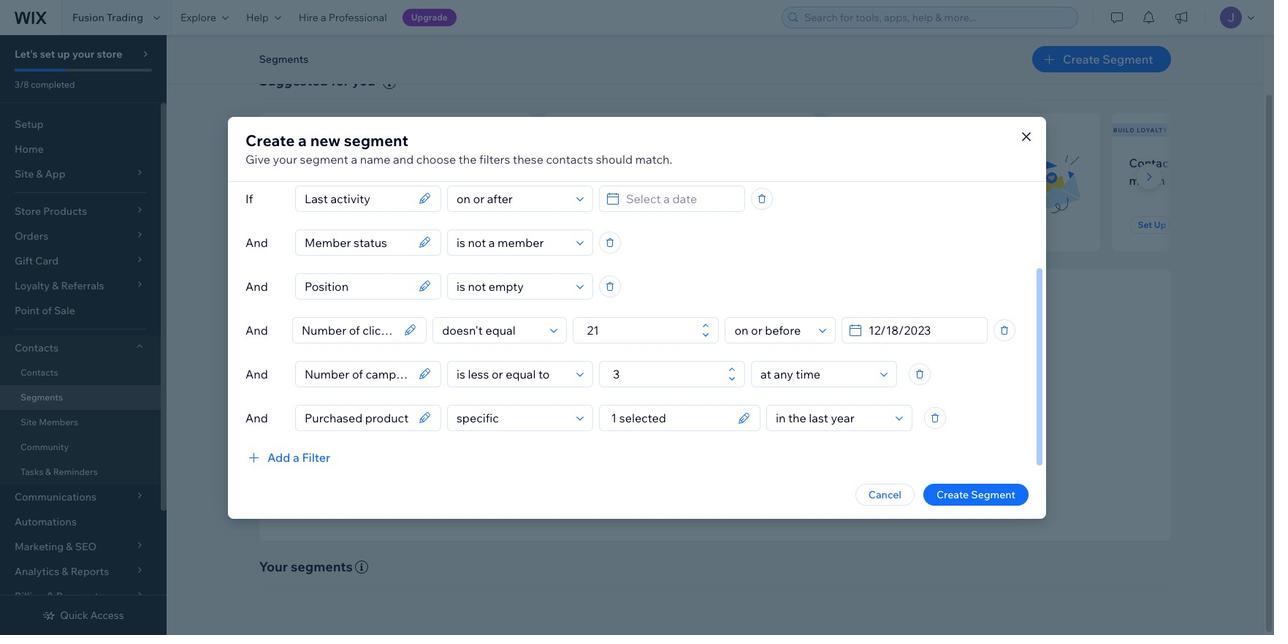 Task type: describe. For each thing, give the bounding box(es) containing it.
your inside sidebar element
[[72, 48, 94, 61]]

sales
[[782, 433, 806, 446]]

haven't
[[561, 173, 601, 188]]

1 and from the top
[[246, 235, 268, 250]]

tasks & reminders link
[[0, 460, 161, 485]]

filter
[[302, 450, 331, 464]]

contacts for contacts popup button
[[15, 341, 58, 354]]

hire a professional
[[299, 11, 387, 24]]

made
[[604, 173, 635, 188]]

new subscribers
[[261, 126, 329, 134]]

Search for tools, apps, help & more... field
[[800, 7, 1074, 28]]

with
[[1182, 156, 1206, 170]]

community link
[[0, 435, 161, 460]]

Enter a number text field
[[583, 318, 698, 342]]

automations link
[[0, 509, 161, 534]]

th
[[1267, 156, 1275, 170]]

reach
[[618, 392, 656, 408]]

select an option field for enter a number text box
[[730, 318, 815, 342]]

should
[[596, 152, 633, 166]]

add a filter button
[[246, 448, 331, 466]]

new for new subscribers
[[261, 126, 277, 134]]

home link
[[0, 137, 161, 162]]

help button
[[238, 0, 290, 35]]

sidebar element
[[0, 35, 167, 635]]

completed
[[31, 79, 75, 90]]

quick
[[60, 609, 88, 622]]

12/18/2023 field
[[865, 318, 983, 342]]

audience
[[756, 392, 813, 408]]

hire
[[299, 11, 319, 24]]

hire a professional link
[[290, 0, 396, 35]]

reminders
[[53, 466, 98, 477]]

create segment button for segments
[[1033, 46, 1171, 72]]

point
[[15, 304, 40, 317]]

suggested
[[259, 72, 328, 89]]

subscribed
[[277, 173, 338, 188]]

fusion
[[72, 11, 104, 24]]

update
[[757, 414, 791, 427]]

a right hire
[[321, 11, 326, 24]]

your inside "active email subscribers who clicked on your campaign"
[[903, 173, 928, 188]]

quick access
[[60, 609, 124, 622]]

set for potential customers who haven't made a purchase yet
[[570, 219, 584, 230]]

active
[[845, 156, 880, 170]]

potential
[[561, 156, 610, 170]]

your
[[259, 558, 288, 575]]

choose a condition field for enter a number text box
[[438, 318, 546, 342]]

0 vertical spatial subscribers
[[279, 126, 329, 134]]

explore
[[181, 11, 216, 24]]

the inside the create a new segment give your segment a name and choose the filters these contacts should match.
[[459, 152, 477, 166]]

list
[[425, 173, 442, 188]]

list containing new contacts who recently subscribed to your mailing list
[[256, 113, 1275, 251]]

up for made
[[586, 219, 598, 230]]

contacts for contacts link
[[20, 367, 58, 378]]

upgrade button
[[402, 9, 457, 26]]

sale
[[54, 304, 75, 317]]

new contacts who recently subscribed to your mailing list
[[277, 156, 442, 188]]

home
[[15, 143, 44, 156]]

fusion trading
[[72, 11, 143, 24]]

to inside reach the right target audience create specific groups of contacts that update automatically send personalized email campaigns to drive sales and build trust
[[743, 433, 753, 446]]

members
[[39, 417, 78, 428]]

segments
[[291, 558, 353, 575]]

3 up from the left
[[1155, 219, 1167, 230]]

tasks
[[20, 466, 43, 477]]

cancel
[[869, 488, 902, 501]]

potential customers who haven't made a purchase yet
[[561, 156, 717, 188]]

match.
[[636, 152, 673, 166]]

a left name
[[351, 152, 357, 166]]

recently
[[380, 156, 425, 170]]

upgrade
[[411, 12, 448, 23]]

for
[[331, 72, 349, 89]]

clicked
[[845, 173, 884, 188]]

select an option field for select options field
[[772, 405, 892, 430]]

send
[[570, 433, 595, 446]]

point of sale link
[[0, 298, 161, 323]]

a left the new
[[298, 130, 307, 149]]

yet
[[700, 173, 717, 188]]

site members link
[[0, 410, 161, 435]]

store
[[97, 48, 122, 61]]

the inside reach the right target audience create specific groups of contacts that update automatically send personalized email campaigns to drive sales and build trust
[[659, 392, 679, 408]]

contacts button
[[0, 335, 161, 360]]

trust
[[854, 433, 877, 446]]

&
[[45, 466, 51, 477]]

create inside reach the right target audience create specific groups of contacts that update automatically send personalized email campaigns to drive sales and build trust
[[570, 414, 602, 427]]

Select a date field
[[622, 186, 740, 211]]

your inside new contacts who recently subscribed to your mailing list
[[355, 173, 380, 188]]

who for your
[[354, 156, 378, 170]]

segments for segments button
[[259, 53, 309, 66]]

tasks & reminders
[[20, 466, 98, 477]]



Task type: locate. For each thing, give the bounding box(es) containing it.
segments up suggested
[[259, 53, 309, 66]]

0 vertical spatial segments
[[259, 53, 309, 66]]

select an option field for enter a number text field
[[756, 361, 876, 386]]

who for purchase
[[673, 156, 697, 170]]

the left filters
[[459, 152, 477, 166]]

your right up
[[72, 48, 94, 61]]

1 horizontal spatial to
[[743, 433, 753, 446]]

a inside potential customers who haven't made a purchase yet
[[637, 173, 644, 188]]

set up segment button down contacts with a birthday th
[[1130, 216, 1216, 234]]

up
[[57, 48, 70, 61]]

Enter a number text field
[[609, 361, 724, 386]]

and for choose a condition "field" associated with enter a number text field
[[246, 367, 268, 381]]

1 horizontal spatial set
[[570, 219, 584, 230]]

these
[[513, 152, 544, 166]]

your right give
[[273, 152, 297, 166]]

your right "on"
[[903, 173, 928, 188]]

point of sale
[[15, 304, 75, 317]]

1 vertical spatial to
[[743, 433, 753, 446]]

new
[[310, 130, 341, 149]]

set
[[285, 219, 300, 230], [570, 219, 584, 230], [1138, 219, 1153, 230]]

the
[[459, 152, 477, 166], [659, 392, 679, 408]]

0 horizontal spatial set up segment
[[285, 219, 354, 230]]

let's set up your store
[[15, 48, 122, 61]]

of
[[42, 304, 52, 317], [679, 414, 689, 427]]

a
[[321, 11, 326, 24], [298, 130, 307, 149], [351, 152, 357, 166], [1209, 156, 1215, 170], [637, 173, 644, 188], [293, 450, 300, 464]]

1 up from the left
[[302, 219, 314, 230]]

0 vertical spatial segment
[[344, 130, 408, 149]]

1 vertical spatial subscribers
[[915, 156, 980, 170]]

1 horizontal spatial who
[[673, 156, 697, 170]]

2 up from the left
[[586, 219, 598, 230]]

who inside "active email subscribers who clicked on your campaign"
[[982, 156, 1005, 170]]

0 horizontal spatial who
[[354, 156, 378, 170]]

email down select options field
[[661, 433, 686, 446]]

groups
[[644, 414, 677, 427]]

1 horizontal spatial up
[[586, 219, 598, 230]]

new
[[261, 126, 277, 134], [277, 156, 301, 170]]

build
[[1114, 126, 1135, 134]]

1 vertical spatial email
[[661, 433, 686, 446]]

of inside reach the right target audience create specific groups of contacts that update automatically send personalized email campaigns to drive sales and build trust
[[679, 414, 689, 427]]

your
[[72, 48, 94, 61], [273, 152, 297, 166], [355, 173, 380, 188], [903, 173, 928, 188]]

set up segment for subscribed
[[285, 219, 354, 230]]

a right add on the left bottom of the page
[[293, 450, 300, 464]]

up down contacts with a birthday th
[[1155, 219, 1167, 230]]

birthday
[[1218, 156, 1264, 170]]

to inside new contacts who recently subscribed to your mailing list
[[341, 173, 352, 188]]

a inside contacts with a birthday th
[[1209, 156, 1215, 170]]

site
[[20, 417, 37, 428]]

set up segment button for subscribed
[[277, 216, 363, 234]]

email inside reach the right target audience create specific groups of contacts that update automatically send personalized email campaigns to drive sales and build trust
[[661, 433, 686, 446]]

new up subscribed
[[277, 156, 301, 170]]

create segment button
[[1033, 46, 1171, 72], [924, 483, 1029, 505]]

email inside "active email subscribers who clicked on your campaign"
[[883, 156, 913, 170]]

3 set from the left
[[1138, 219, 1153, 230]]

on
[[887, 173, 901, 188]]

choose a condition field for enter a number text field
[[452, 361, 572, 386]]

choose a condition field for select options field
[[452, 405, 572, 430]]

create
[[1063, 52, 1100, 67], [246, 130, 295, 149], [570, 414, 602, 427], [937, 488, 969, 501]]

set up segment down "made"
[[570, 219, 638, 230]]

subscribers up campaign
[[915, 156, 980, 170]]

0 horizontal spatial of
[[42, 304, 52, 317]]

target
[[715, 392, 753, 408]]

0 horizontal spatial set
[[285, 219, 300, 230]]

None field
[[300, 186, 414, 211], [300, 230, 414, 255], [300, 274, 414, 299], [297, 318, 400, 342], [300, 361, 414, 386], [300, 405, 414, 430], [300, 186, 414, 211], [300, 230, 414, 255], [300, 274, 414, 299], [297, 318, 400, 342], [300, 361, 414, 386], [300, 405, 414, 430]]

email up "on"
[[883, 156, 913, 170]]

add a filter
[[267, 450, 331, 464]]

segments up site members on the bottom
[[20, 392, 63, 403]]

campaigns
[[689, 433, 741, 446]]

contacts
[[1130, 156, 1180, 170], [15, 341, 58, 354], [20, 367, 58, 378]]

1 vertical spatial create segment
[[937, 488, 1016, 501]]

automations
[[15, 515, 77, 528]]

segments inside button
[[259, 53, 309, 66]]

1 vertical spatial segments
[[20, 392, 63, 403]]

contacts inside reach the right target audience create specific groups of contacts that update automatically send personalized email campaigns to drive sales and build trust
[[691, 414, 733, 427]]

community
[[20, 441, 69, 452]]

1 vertical spatial segment
[[300, 152, 349, 166]]

set up segment button down subscribed
[[277, 216, 363, 234]]

and inside the create a new segment give your segment a name and choose the filters these contacts should match.
[[393, 152, 414, 166]]

1 horizontal spatial create segment button
[[1033, 46, 1171, 72]]

3 set up segment from the left
[[1138, 219, 1207, 230]]

give
[[246, 152, 270, 166]]

trading
[[107, 11, 143, 24]]

contacts inside the create a new segment give your segment a name and choose the filters these contacts should match.
[[546, 152, 594, 166]]

a inside "button"
[[293, 450, 300, 464]]

mailing
[[382, 173, 422, 188]]

1 vertical spatial of
[[679, 414, 689, 427]]

3/8 completed
[[15, 79, 75, 90]]

0 vertical spatial email
[[883, 156, 913, 170]]

contacts down the new
[[304, 156, 352, 170]]

0 vertical spatial of
[[42, 304, 52, 317]]

specific
[[604, 414, 641, 427]]

and for choose a condition "field" corresponding to select options field
[[246, 410, 268, 425]]

contacts inside new contacts who recently subscribed to your mailing list
[[304, 156, 352, 170]]

help
[[246, 11, 269, 24]]

2 set from the left
[[570, 219, 584, 230]]

set up segment button
[[277, 216, 363, 234], [561, 216, 647, 234], [1130, 216, 1216, 234]]

2 horizontal spatial set up segment
[[1138, 219, 1207, 230]]

contacts inside popup button
[[15, 341, 58, 354]]

1 horizontal spatial contacts
[[546, 152, 594, 166]]

1 vertical spatial the
[[659, 392, 679, 408]]

professional
[[329, 11, 387, 24]]

cancel button
[[856, 483, 915, 505]]

1 horizontal spatial and
[[808, 433, 826, 446]]

1 horizontal spatial create segment
[[1063, 52, 1154, 67]]

up for subscribed
[[302, 219, 314, 230]]

segments inside sidebar element
[[20, 392, 63, 403]]

access
[[90, 609, 124, 622]]

up down subscribed
[[302, 219, 314, 230]]

0 vertical spatial and
[[393, 152, 414, 166]]

and up mailing
[[393, 152, 414, 166]]

Choose a condition field
[[452, 186, 572, 211], [452, 274, 572, 299], [438, 318, 546, 342], [452, 361, 572, 386], [452, 405, 572, 430]]

the up groups
[[659, 392, 679, 408]]

segments for the "segments" link
[[20, 392, 63, 403]]

your down name
[[355, 173, 380, 188]]

contacts down point of sale
[[15, 341, 58, 354]]

1 horizontal spatial of
[[679, 414, 689, 427]]

personalized
[[597, 433, 658, 446]]

2 horizontal spatial who
[[982, 156, 1005, 170]]

subscribers inside "active email subscribers who clicked on your campaign"
[[915, 156, 980, 170]]

1 vertical spatial contacts
[[15, 341, 58, 354]]

of down right at the bottom right of the page
[[679, 414, 689, 427]]

campaign
[[931, 173, 985, 188]]

new inside new contacts who recently subscribed to your mailing list
[[277, 156, 301, 170]]

0 vertical spatial the
[[459, 152, 477, 166]]

build loyalty
[[1114, 126, 1169, 134]]

contacts with a birthday th
[[1130, 156, 1275, 188]]

2 vertical spatial contacts
[[20, 367, 58, 378]]

0 horizontal spatial up
[[302, 219, 314, 230]]

0 horizontal spatial to
[[341, 173, 352, 188]]

segments
[[259, 53, 309, 66], [20, 392, 63, 403]]

new up give
[[261, 126, 277, 134]]

segment up name
[[344, 130, 408, 149]]

of left the 'sale'
[[42, 304, 52, 317]]

segment
[[1103, 52, 1154, 67], [316, 219, 354, 230], [600, 219, 638, 230], [1169, 219, 1207, 230], [972, 488, 1016, 501]]

1 horizontal spatial subscribers
[[915, 156, 980, 170]]

1 horizontal spatial email
[[883, 156, 913, 170]]

0 horizontal spatial create segment
[[937, 488, 1016, 501]]

to
[[341, 173, 352, 188], [743, 433, 753, 446]]

0 vertical spatial new
[[261, 126, 277, 134]]

2 set up segment from the left
[[570, 219, 638, 230]]

who up purchase
[[673, 156, 697, 170]]

and
[[246, 235, 268, 250], [246, 279, 268, 293], [246, 323, 268, 337], [246, 367, 268, 381], [246, 410, 268, 425]]

drive
[[755, 433, 779, 446]]

Select options field
[[604, 405, 734, 430]]

1 set up segment button from the left
[[277, 216, 363, 234]]

who
[[354, 156, 378, 170], [673, 156, 697, 170], [982, 156, 1005, 170]]

1 horizontal spatial set up segment
[[570, 219, 638, 230]]

who up campaign
[[982, 156, 1005, 170]]

a down the customers
[[637, 173, 644, 188]]

0 horizontal spatial create segment button
[[924, 483, 1029, 505]]

customers
[[613, 156, 671, 170]]

3 who from the left
[[982, 156, 1005, 170]]

set for new contacts who recently subscribed to your mailing list
[[285, 219, 300, 230]]

3 and from the top
[[246, 323, 268, 337]]

set
[[40, 48, 55, 61]]

0 horizontal spatial the
[[459, 152, 477, 166]]

who inside new contacts who recently subscribed to your mailing list
[[354, 156, 378, 170]]

0 horizontal spatial segments
[[20, 392, 63, 403]]

a right with
[[1209, 156, 1215, 170]]

set up segment button for made
[[561, 216, 647, 234]]

up down haven't on the top left of page
[[586, 219, 598, 230]]

subscribers down suggested
[[279, 126, 329, 134]]

5 and from the top
[[246, 410, 268, 425]]

segments button
[[252, 48, 316, 70]]

4 and from the top
[[246, 367, 268, 381]]

your segments
[[259, 558, 353, 575]]

who left recently
[[354, 156, 378, 170]]

2 horizontal spatial set
[[1138, 219, 1153, 230]]

name
[[360, 152, 391, 166]]

1 horizontal spatial set up segment button
[[561, 216, 647, 234]]

contacts up haven't on the top left of page
[[546, 152, 594, 166]]

loyalty
[[1137, 126, 1169, 134]]

add
[[267, 450, 290, 464]]

and down automatically
[[808, 433, 826, 446]]

1 horizontal spatial segments
[[259, 53, 309, 66]]

list
[[256, 113, 1275, 251]]

you
[[352, 72, 375, 89]]

contacts down contacts popup button
[[20, 367, 58, 378]]

0 horizontal spatial set up segment button
[[277, 216, 363, 234]]

1 vertical spatial create segment button
[[924, 483, 1029, 505]]

of inside sidebar element
[[42, 304, 52, 317]]

1 horizontal spatial the
[[659, 392, 679, 408]]

segment down the new
[[300, 152, 349, 166]]

new for new contacts who recently subscribed to your mailing list
[[277, 156, 301, 170]]

1 who from the left
[[354, 156, 378, 170]]

Select an option field
[[452, 230, 572, 255], [730, 318, 815, 342], [756, 361, 876, 386], [772, 405, 892, 430]]

0 horizontal spatial subscribers
[[279, 126, 329, 134]]

suggested for you
[[259, 72, 375, 89]]

3 set up segment button from the left
[[1130, 216, 1216, 234]]

right
[[682, 392, 712, 408]]

0 horizontal spatial email
[[661, 433, 686, 446]]

that
[[735, 414, 754, 427]]

contacts up the campaigns
[[691, 414, 733, 427]]

filters
[[480, 152, 511, 166]]

set up segment down subscribed
[[285, 219, 354, 230]]

create segment
[[1063, 52, 1154, 67], [937, 488, 1016, 501]]

create inside the create a new segment give your segment a name and choose the filters these contacts should match.
[[246, 130, 295, 149]]

and for choose a condition "field" associated with enter a number text box
[[246, 323, 268, 337]]

quick access button
[[43, 609, 124, 622]]

reach the right target audience create specific groups of contacts that update automatically send personalized email campaigns to drive sales and build trust
[[570, 392, 877, 446]]

1 vertical spatial new
[[277, 156, 301, 170]]

who inside potential customers who haven't made a purchase yet
[[673, 156, 697, 170]]

2 set up segment button from the left
[[561, 216, 647, 234]]

create segment button for cancel
[[924, 483, 1029, 505]]

0 vertical spatial to
[[341, 173, 352, 188]]

purchase
[[646, 173, 697, 188]]

choose
[[416, 152, 456, 166]]

0 horizontal spatial and
[[393, 152, 414, 166]]

setup
[[15, 118, 44, 131]]

segments link
[[0, 385, 161, 410]]

contacts inside contacts with a birthday th
[[1130, 156, 1180, 170]]

your inside the create a new segment give your segment a name and choose the filters these contacts should match.
[[273, 152, 297, 166]]

2 and from the top
[[246, 279, 268, 293]]

1 vertical spatial and
[[808, 433, 826, 446]]

1 set up segment from the left
[[285, 219, 354, 230]]

3/8
[[15, 79, 29, 90]]

0 vertical spatial create segment
[[1063, 52, 1154, 67]]

set up segment for made
[[570, 219, 638, 230]]

create a new segment give your segment a name and choose the filters these contacts should match.
[[246, 130, 673, 166]]

2 horizontal spatial up
[[1155, 219, 1167, 230]]

2 horizontal spatial contacts
[[691, 414, 733, 427]]

0 vertical spatial contacts
[[1130, 156, 1180, 170]]

2 who from the left
[[673, 156, 697, 170]]

set up segment down contacts with a birthday th
[[1138, 219, 1207, 230]]

and inside reach the right target audience create specific groups of contacts that update automatically send personalized email campaigns to drive sales and build trust
[[808, 433, 826, 446]]

to right subscribed
[[341, 173, 352, 188]]

let's
[[15, 48, 38, 61]]

1 set from the left
[[285, 219, 300, 230]]

email
[[883, 156, 913, 170], [661, 433, 686, 446]]

2 horizontal spatial set up segment button
[[1130, 216, 1216, 234]]

and
[[393, 152, 414, 166], [808, 433, 826, 446]]

0 horizontal spatial contacts
[[304, 156, 352, 170]]

contacts link
[[0, 360, 161, 385]]

automatically
[[793, 414, 857, 427]]

to left drive
[[743, 433, 753, 446]]

0 vertical spatial create segment button
[[1033, 46, 1171, 72]]

contacts down loyalty
[[1130, 156, 1180, 170]]

set up segment button down "made"
[[561, 216, 647, 234]]



Task type: vqa. For each thing, say whether or not it's contained in the screenshot.
third Set
yes



